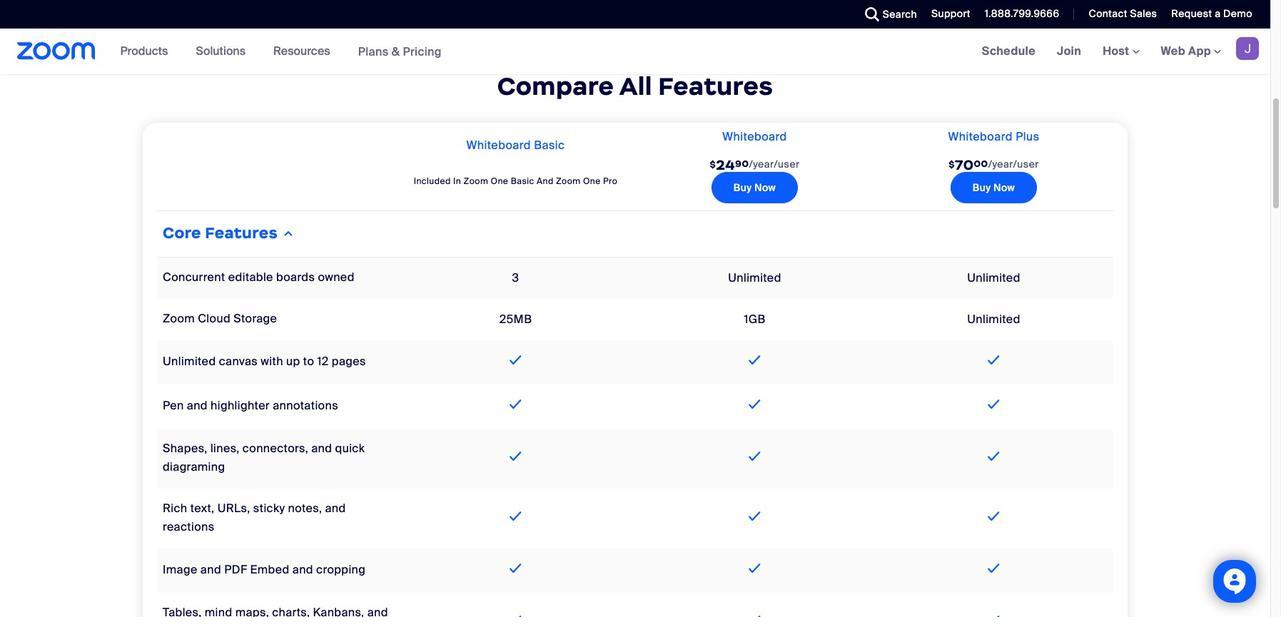 Task type: vqa. For each thing, say whether or not it's contained in the screenshot.
Settings 'link'
no



Task type: locate. For each thing, give the bounding box(es) containing it.
2 buy from the left
[[973, 181, 991, 194]]

1 horizontal spatial zoom
[[464, 176, 488, 187]]

whiteboard up included in zoom one basic and zoom one pro on the left top of page
[[466, 138, 531, 153]]

now for 70
[[994, 181, 1015, 194]]

2 horizontal spatial zoom
[[556, 176, 581, 187]]

whiteboard up $ 24 90 /year/user
[[723, 129, 787, 144]]

one left pro
[[583, 176, 601, 187]]

basic up included in zoom one basic and zoom one pro on the left top of page
[[534, 138, 565, 153]]

zoom right the in
[[464, 176, 488, 187]]

0 horizontal spatial one
[[491, 176, 508, 187]]

with
[[261, 354, 283, 369]]

/year/user inside $ 70 00 /year/user
[[988, 158, 1039, 171]]

1 horizontal spatial buy now link
[[951, 172, 1037, 203]]

and left pdf
[[200, 562, 221, 577]]

buy now link for 24
[[712, 172, 798, 203]]

1 $ from the left
[[710, 158, 716, 171]]

$ inside $ 24 90 /year/user
[[710, 158, 716, 171]]

1 /year/user from the left
[[749, 158, 800, 171]]

compare all features element
[[143, 71, 1128, 102]]

basic down whiteboard basic
[[511, 176, 534, 187]]

1 buy now link from the left
[[712, 172, 798, 203]]

now for 24
[[754, 181, 776, 194]]

and right notes,
[[325, 501, 346, 516]]

/year/user for 70
[[988, 158, 1039, 171]]

/year/user inside $ 24 90 /year/user
[[749, 158, 800, 171]]

unlimited
[[728, 271, 781, 285], [967, 271, 1021, 285], [967, 312, 1021, 327], [163, 354, 216, 369]]

buy now link down 00
[[951, 172, 1037, 203]]

plans & pricing link
[[358, 44, 442, 59], [358, 44, 442, 59]]

buy
[[734, 181, 752, 194], [973, 181, 991, 194]]

text,
[[190, 501, 214, 516]]

included image
[[506, 352, 525, 369], [745, 352, 764, 369], [985, 352, 1003, 369], [985, 396, 1003, 413], [745, 448, 764, 465], [985, 448, 1003, 465], [745, 508, 764, 525], [985, 560, 1003, 577], [506, 612, 525, 617], [985, 612, 1003, 617]]

compare
[[497, 71, 614, 102]]

1 now from the left
[[754, 181, 776, 194]]

join link
[[1046, 29, 1092, 74]]

banner containing products
[[0, 29, 1271, 75]]

buy now for 24
[[734, 181, 776, 194]]

pages
[[332, 354, 366, 369]]

1 horizontal spatial now
[[994, 181, 1015, 194]]

now down $ 24 90 /year/user
[[754, 181, 776, 194]]

core
[[163, 223, 201, 243]]

zoom left cloud
[[163, 311, 195, 326]]

0 horizontal spatial buy now
[[734, 181, 776, 194]]

1 horizontal spatial buy
[[973, 181, 991, 194]]

one
[[491, 176, 508, 187], [583, 176, 601, 187]]

diagraming
[[163, 460, 225, 475]]

/year/user right the 24
[[749, 158, 800, 171]]

buy down the 90
[[734, 181, 752, 194]]

and left quick
[[311, 441, 332, 456]]

now down $ 70 00 /year/user
[[994, 181, 1015, 194]]

2 /year/user from the left
[[988, 158, 1039, 171]]

reactions
[[163, 520, 215, 535]]

1 horizontal spatial $
[[949, 158, 955, 171]]

buy now down $ 24 90 /year/user
[[734, 181, 776, 194]]

buy now link for 70
[[951, 172, 1037, 203]]

zoom logo image
[[17, 42, 95, 60]]

one down whiteboard basic
[[491, 176, 508, 187]]

$ left the 90
[[710, 158, 716, 171]]

1 horizontal spatial whiteboard
[[723, 129, 787, 144]]

core features
[[163, 223, 278, 243]]

24
[[716, 156, 735, 173]]

storage
[[234, 311, 277, 326]]

connectors,
[[243, 441, 308, 456]]

solutions button
[[196, 29, 252, 74]]

0 horizontal spatial buy now link
[[712, 172, 798, 203]]

1 buy from the left
[[734, 181, 752, 194]]

pro
[[603, 176, 618, 187]]

1 horizontal spatial buy now
[[973, 181, 1015, 194]]

pen and highlighter annotations
[[163, 398, 338, 413]]

a
[[1215, 7, 1221, 20]]

$ for 24
[[710, 158, 716, 171]]

banner
[[0, 29, 1271, 75]]

highlighter
[[211, 398, 270, 413]]

buy now link down the 90
[[712, 172, 798, 203]]

included in zoom one basic and zoom one pro
[[414, 176, 618, 187]]

2 one from the left
[[583, 176, 601, 187]]

contact sales
[[1089, 7, 1157, 20]]

0 horizontal spatial /year/user
[[749, 158, 800, 171]]

0 horizontal spatial $
[[710, 158, 716, 171]]

1 horizontal spatial /year/user
[[988, 158, 1039, 171]]

0 horizontal spatial whiteboard
[[466, 138, 531, 153]]

$ 24 90 /year/user
[[710, 156, 800, 173]]

product information navigation
[[110, 29, 452, 75]]

$ left 00
[[949, 158, 955, 171]]

1 horizontal spatial one
[[583, 176, 601, 187]]

web app button
[[1161, 44, 1221, 59]]

host
[[1103, 44, 1132, 59]]

features
[[658, 71, 773, 102], [205, 223, 278, 243]]

00
[[974, 158, 988, 170]]

1.888.799.9666
[[985, 7, 1060, 20]]

zoom
[[464, 176, 488, 187], [556, 176, 581, 187], [163, 311, 195, 326]]

/year/user down plus
[[988, 158, 1039, 171]]

sticky
[[253, 501, 285, 516]]

0 horizontal spatial now
[[754, 181, 776, 194]]

basic
[[534, 138, 565, 153], [511, 176, 534, 187]]

pen
[[163, 398, 184, 413]]

included image
[[506, 396, 525, 413], [745, 396, 764, 413], [506, 448, 525, 465], [506, 508, 525, 525], [985, 508, 1003, 525], [506, 560, 525, 577], [745, 560, 764, 577], [745, 612, 764, 617]]

1gb
[[744, 312, 766, 327]]

buy down 00
[[973, 181, 991, 194]]

pricing
[[403, 44, 442, 59]]

and inside rich text, urls, sticky notes, and reactions
[[325, 501, 346, 516]]

0 vertical spatial features
[[658, 71, 773, 102]]

support link
[[921, 0, 974, 29], [932, 7, 971, 20]]

embed
[[250, 562, 289, 577]]

$ inside $ 70 00 /year/user
[[949, 158, 955, 171]]

0 horizontal spatial features
[[205, 223, 278, 243]]

2 horizontal spatial whiteboard
[[948, 129, 1013, 144]]

buy now link
[[712, 172, 798, 203], [951, 172, 1037, 203]]

$
[[710, 158, 716, 171], [949, 158, 955, 171]]

image and pdf embed and cropping
[[163, 562, 366, 577]]

concurrent
[[163, 270, 225, 285]]

to
[[303, 354, 314, 369]]

plans
[[358, 44, 389, 59]]

pdf
[[224, 562, 247, 577]]

2 now from the left
[[994, 181, 1015, 194]]

whiteboard
[[723, 129, 787, 144], [948, 129, 1013, 144], [466, 138, 531, 153]]

2 buy now from the left
[[973, 181, 1015, 194]]

1 vertical spatial features
[[205, 223, 278, 243]]

2 buy now link from the left
[[951, 172, 1037, 203]]

zoom left pro
[[556, 176, 581, 187]]

search
[[883, 8, 917, 21]]

profile picture image
[[1236, 37, 1259, 60]]

1 one from the left
[[491, 176, 508, 187]]

2 $ from the left
[[949, 158, 955, 171]]

buy now
[[734, 181, 776, 194], [973, 181, 1015, 194]]

0 horizontal spatial buy
[[734, 181, 752, 194]]

buy now down $ 70 00 /year/user
[[973, 181, 1015, 194]]

and
[[537, 176, 554, 187], [187, 398, 208, 413], [311, 441, 332, 456], [325, 501, 346, 516], [200, 562, 221, 577], [292, 562, 313, 577]]

search button
[[854, 0, 921, 29]]

annotations
[[273, 398, 338, 413]]

boards
[[276, 270, 315, 285]]

now
[[754, 181, 776, 194], [994, 181, 1015, 194]]

unlimited canvas with up to 12 pages
[[163, 354, 366, 369]]

whiteboard up 00
[[948, 129, 1013, 144]]

1 buy now from the left
[[734, 181, 776, 194]]

/year/user
[[749, 158, 800, 171], [988, 158, 1039, 171]]

&
[[392, 44, 400, 59]]

join
[[1057, 44, 1081, 59]]



Task type: describe. For each thing, give the bounding box(es) containing it.
features inside cell
[[205, 223, 278, 243]]

shapes,
[[163, 441, 207, 456]]

support
[[932, 7, 971, 20]]

web
[[1161, 44, 1186, 59]]

urls,
[[217, 501, 250, 516]]

concurrent editable boards owned
[[163, 270, 355, 285]]

core features application
[[157, 123, 1124, 617]]

1 vertical spatial basic
[[511, 176, 534, 187]]

included
[[414, 176, 451, 187]]

shapes, lines, connectors, and quick diagraming
[[163, 441, 365, 475]]

3
[[512, 271, 519, 285]]

core features cell
[[157, 217, 1113, 251]]

$ for 70
[[949, 158, 955, 171]]

resources button
[[273, 29, 337, 74]]

web app
[[1161, 44, 1211, 59]]

cloud
[[198, 311, 231, 326]]

and inside shapes, lines, connectors, and quick diagraming
[[311, 441, 332, 456]]

whiteboard basic
[[466, 138, 565, 153]]

request
[[1172, 7, 1212, 20]]

whiteboard plus
[[948, 129, 1040, 144]]

plus
[[1016, 129, 1040, 144]]

demo
[[1223, 7, 1253, 20]]

editable
[[228, 270, 273, 285]]

12
[[317, 354, 329, 369]]

and down whiteboard basic
[[537, 176, 554, 187]]

buy for 24
[[734, 181, 752, 194]]

image
[[163, 562, 197, 577]]

whiteboard for whiteboard plus
[[948, 129, 1013, 144]]

zoom cloud storage
[[163, 311, 277, 326]]

right image
[[281, 228, 296, 239]]

0 horizontal spatial zoom
[[163, 311, 195, 326]]

1 horizontal spatial features
[[658, 71, 773, 102]]

buy now for 70
[[973, 181, 1015, 194]]

host button
[[1103, 44, 1140, 59]]

and right pen
[[187, 398, 208, 413]]

request a demo
[[1172, 7, 1253, 20]]

90
[[735, 158, 749, 170]]

app
[[1188, 44, 1211, 59]]

$ 70 00 /year/user
[[949, 156, 1039, 173]]

whiteboard for whiteboard
[[723, 129, 787, 144]]

products
[[120, 44, 168, 59]]

schedule link
[[971, 29, 1046, 74]]

/year/user for 24
[[749, 158, 800, 171]]

owned
[[318, 270, 355, 285]]

quick
[[335, 441, 365, 456]]

rich text, urls, sticky notes, and reactions
[[163, 501, 346, 535]]

and right embed
[[292, 562, 313, 577]]

plans & pricing
[[358, 44, 442, 59]]

70
[[955, 156, 974, 173]]

resources
[[273, 44, 330, 59]]

in
[[453, 176, 461, 187]]

all
[[619, 71, 652, 102]]

meetings navigation
[[971, 29, 1271, 75]]

whiteboard for whiteboard basic
[[466, 138, 531, 153]]

sales
[[1130, 7, 1157, 20]]

solutions
[[196, 44, 246, 59]]

25mb
[[499, 312, 532, 327]]

0 vertical spatial basic
[[534, 138, 565, 153]]

canvas
[[219, 354, 258, 369]]

rich
[[163, 501, 187, 516]]

cropping
[[316, 562, 366, 577]]

compare all features
[[497, 71, 773, 102]]

contact
[[1089, 7, 1128, 20]]

notes,
[[288, 501, 322, 516]]

schedule
[[982, 44, 1036, 59]]

lines,
[[210, 441, 240, 456]]

buy for 70
[[973, 181, 991, 194]]

up
[[286, 354, 300, 369]]

products button
[[120, 29, 174, 74]]



